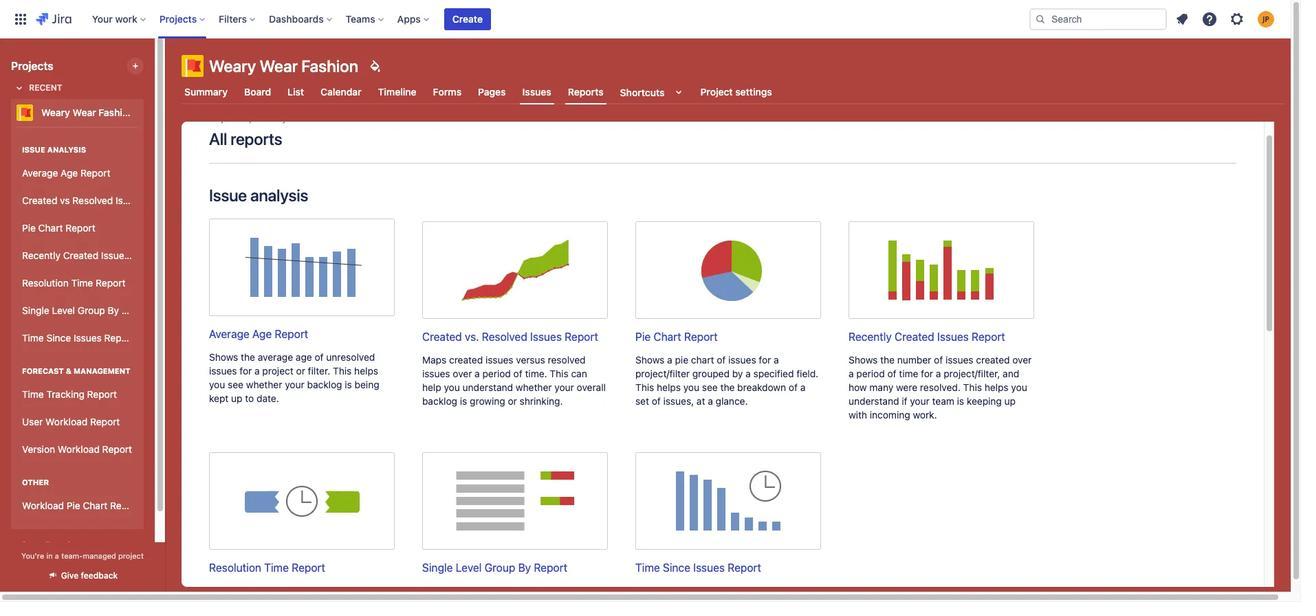 Task type: describe. For each thing, give the bounding box(es) containing it.
created vs resolved issues report
[[22, 194, 176, 206]]

0 vertical spatial single level group by report link
[[17, 297, 151, 325]]

2 horizontal spatial chart
[[654, 331, 682, 343]]

shows the average age of unresolved issues for a project or filter. this helps you see whether your backlog is being kept up to date.
[[209, 351, 379, 404]]

workload for version
[[58, 443, 100, 455]]

time tracking report link
[[17, 381, 138, 409]]

this inside maps created issues versus resolved issues over a period of time. this can help you understand whether your overall backlog is growing or shrinking.
[[550, 368, 569, 380]]

age
[[296, 351, 312, 363]]

issues inside shows issues grouped by a particular field for a filter. this helps you grou
[[454, 585, 482, 597]]

team
[[932, 395, 955, 407]]

1 horizontal spatial resolution time report link
[[209, 453, 395, 576]]

1 horizontal spatial since
[[663, 562, 691, 574]]

level inside group
[[52, 304, 75, 316]]

issues inside for a date field and project/filter, maps the issues against the date that the fiel
[[653, 599, 681, 603]]

Search field
[[1030, 8, 1167, 30]]

helps inside shows issues grouped by a particular field for a filter. this helps you grou
[[513, 599, 537, 603]]

created inside maps created issues versus resolved issues over a period of time. this can help you understand whether your overall backlog is growing or shrinking.
[[449, 354, 483, 366]]

1 horizontal spatial average age report
[[209, 328, 308, 341]]

issues link
[[520, 80, 554, 105]]

1 horizontal spatial pie chart report link
[[636, 222, 821, 345]]

issues inside shows the average age of unresolved issues for a project or filter. this helps you see whether your backlog is being kept up to date.
[[209, 365, 237, 377]]

your work
[[92, 13, 137, 24]]

for inside shows issues grouped by a particular field for a filter. this helps you grou
[[444, 599, 457, 603]]

give feedback
[[61, 571, 118, 581]]

0 horizontal spatial issue analysis
[[22, 145, 86, 154]]

forecast
[[22, 367, 64, 376]]

0 vertical spatial issue
[[22, 145, 45, 154]]

shortcuts
[[620, 86, 665, 98]]

0 horizontal spatial resolution time report link
[[17, 270, 138, 297]]

issues up 'forecast & management'
[[74, 332, 102, 344]]

all reports
[[209, 129, 282, 149]]

set background color image
[[367, 58, 383, 74]]

wear left add to starred image
[[73, 107, 96, 118]]

shows the number of issues created over a period of time for a project/filter, and how many were resolved. this helps you understand if your team is keeping up with incoming work.
[[849, 354, 1032, 421]]

resolved for vs.
[[482, 331, 528, 343]]

1 horizontal spatial weary
[[209, 56, 256, 76]]

1 horizontal spatial date
[[735, 599, 755, 603]]

of inside shows the average age of unresolved issues for a project or filter. this helps you see whether your backlog is being kept up to date.
[[315, 351, 324, 363]]

filter. inside shows issues grouped by a particular field for a filter. this helps you grou
[[467, 599, 489, 603]]

your for average age report
[[285, 379, 305, 391]]

issues down the created vs resolved issues report
[[101, 249, 129, 261]]

other
[[22, 478, 49, 487]]

0 horizontal spatial weary wear fashion link
[[11, 99, 138, 127]]

if
[[902, 395, 908, 407]]

average inside group
[[22, 167, 58, 179]]

apps
[[397, 13, 421, 24]]

shows issues grouped by a particular field for a filter. this helps you grou
[[422, 585, 588, 603]]

by inside shows a pie chart of issues for a project/filter grouped by a specified field. this helps you see the breakdown of a set of issues, at a glance.
[[732, 368, 743, 380]]

1 vertical spatial single level group by report
[[422, 562, 568, 574]]

0 vertical spatial date
[[661, 585, 680, 597]]

teams
[[346, 13, 375, 24]]

overall
[[577, 382, 606, 393]]

version
[[22, 443, 55, 455]]

notifications image
[[1174, 11, 1191, 27]]

1 vertical spatial recently
[[849, 331, 892, 343]]

average age report inside group
[[22, 167, 110, 179]]

average
[[258, 351, 293, 363]]

wear down list link
[[290, 112, 313, 124]]

shows for pie
[[636, 354, 665, 366]]

pages
[[478, 86, 506, 98]]

you inside shows a pie chart of issues for a project/filter grouped by a specified field. this helps you see the breakdown of a set of issues, at a glance.
[[684, 382, 700, 393]]

issues inside shows the length of time taken to resolve a set of issues for a project/filter. thi
[[245, 599, 273, 603]]

settings
[[736, 86, 772, 98]]

calendar link
[[318, 80, 364, 105]]

how
[[849, 382, 867, 393]]

issues up versus
[[530, 331, 562, 343]]

understand inside maps created issues versus resolved issues over a period of time. this can help you understand whether your overall backlog is growing or shrinking.
[[463, 382, 513, 393]]

vs
[[60, 194, 70, 206]]

project/filter
[[636, 368, 690, 380]]

create project image
[[130, 61, 141, 72]]

projects
[[53, 540, 89, 552]]

view all projects link
[[11, 534, 144, 559]]

created inside created vs. resolved issues report link
[[422, 331, 462, 343]]

resolved
[[548, 354, 586, 366]]

number
[[898, 354, 932, 366]]

up inside shows the average age of unresolved issues for a project or filter. this helps you see whether your backlog is being kept up to date.
[[231, 393, 242, 404]]

team-
[[61, 552, 83, 561]]

the inside the shows the number of issues created over a period of time for a project/filter, and how many were resolved. this helps you understand if your team is keeping up with incoming work.
[[881, 354, 895, 366]]

shows a pie chart of issues for a project/filter grouped by a specified field. this helps you see the breakdown of a set of issues, at a glance.
[[636, 354, 819, 407]]

management
[[74, 367, 130, 376]]

a inside shows the average age of unresolved issues for a project or filter. this helps you see whether your backlog is being kept up to date.
[[255, 365, 260, 377]]

single level group by report inside group
[[22, 304, 151, 316]]

forms link
[[430, 80, 464, 105]]

help
[[422, 382, 441, 393]]

0 horizontal spatial since
[[46, 332, 71, 344]]

backlog inside maps created issues versus resolved issues over a period of time. this can help you understand whether your overall backlog is growing or shrinking.
[[422, 395, 458, 407]]

many
[[870, 382, 894, 393]]

helps inside the shows the number of issues created over a period of time for a project/filter, and how many were resolved. this helps you understand if your team is keeping up with incoming work.
[[985, 382, 1009, 393]]

incoming
[[870, 409, 911, 421]]

1 vertical spatial issue analysis
[[209, 186, 308, 205]]

timeline link
[[375, 80, 419, 105]]

weary wear fashion down list link
[[259, 112, 350, 124]]

this inside shows issues grouped by a particular field for a filter. this helps you grou
[[492, 599, 511, 603]]

projects for the projects link
[[206, 112, 243, 124]]

appswitcher icon image
[[12, 11, 29, 27]]

the inside shows the average age of unresolved issues for a project or filter. this helps you see whether your backlog is being kept up to date.
[[241, 351, 255, 363]]

you're
[[21, 552, 44, 561]]

created up number on the right of the page
[[895, 331, 935, 343]]

length
[[258, 585, 286, 597]]

0 horizontal spatial time since issues report
[[22, 332, 134, 344]]

1 horizontal spatial age
[[252, 328, 272, 341]]

0 horizontal spatial projects
[[11, 60, 53, 72]]

0 horizontal spatial resolution time report
[[22, 277, 126, 289]]

created vs resolved issues report link
[[17, 187, 176, 215]]

for
[[636, 585, 650, 597]]

fashion down calendar link
[[315, 112, 350, 124]]

group containing time tracking report
[[17, 352, 138, 468]]

0 horizontal spatial recently created issues report link
[[17, 242, 162, 270]]

resolve
[[360, 585, 392, 597]]

this inside shows the average age of unresolved issues for a project or filter. this helps you see whether your backlog is being kept up to date.
[[333, 365, 352, 377]]

or inside maps created issues versus resolved issues over a period of time. this can help you understand whether your overall backlog is growing or shrinking.
[[508, 395, 517, 407]]

2 horizontal spatial weary
[[259, 112, 287, 124]]

1 horizontal spatial time since issues report
[[636, 562, 761, 574]]

maps
[[422, 354, 447, 366]]

&
[[66, 367, 72, 376]]

0 horizontal spatial average age report link
[[17, 160, 138, 187]]

forms
[[433, 86, 462, 98]]

1 vertical spatial resolution
[[209, 562, 261, 574]]

managed
[[83, 552, 116, 561]]

1 horizontal spatial resolution time report
[[209, 562, 325, 574]]

dashboards button
[[265, 8, 338, 30]]

forecast & management
[[22, 367, 130, 376]]

1 horizontal spatial weary wear fashion link
[[259, 110, 350, 127]]

add to starred image
[[140, 105, 156, 121]]

glance.
[[716, 395, 748, 407]]

filters button
[[215, 8, 261, 30]]

dashboards
[[269, 13, 324, 24]]

version workload report
[[22, 443, 132, 455]]

created vs. resolved issues report link
[[422, 222, 608, 345]]

group inside group
[[78, 304, 105, 316]]

period for vs.
[[483, 368, 511, 380]]

primary element
[[8, 0, 1030, 38]]

a inside maps created issues versus resolved issues over a period of time. this can help you understand whether your overall backlog is growing or shrinking.
[[475, 368, 480, 380]]

keeping
[[967, 395, 1002, 407]]

specified
[[754, 368, 794, 380]]

at
[[697, 395, 705, 407]]

1 vertical spatial average age report link
[[209, 219, 395, 342]]

2 vertical spatial chart
[[83, 500, 107, 512]]

project inside shows the average age of unresolved issues for a project or filter. this helps you see whether your backlog is being kept up to date.
[[262, 365, 294, 377]]

collapse recent projects image
[[11, 80, 28, 96]]

workload pie chart report group
[[17, 464, 140, 524]]

period for created
[[857, 368, 885, 380]]

1 vertical spatial single level group by report link
[[422, 453, 608, 576]]

all
[[41, 540, 50, 552]]

give
[[61, 571, 79, 581]]

resolved for vs
[[72, 194, 113, 206]]

understand inside the shows the number of issues created over a period of time for a project/filter, and how many were resolved. this helps you understand if your team is keeping up with incoming work.
[[849, 395, 899, 407]]

is inside shows the average age of unresolved issues for a project or filter. this helps you see whether your backlog is being kept up to date.
[[345, 379, 352, 391]]

age inside group
[[61, 167, 78, 179]]

teams button
[[342, 8, 389, 30]]

and inside for a date field and project/filter, maps the issues against the date that the fiel
[[705, 585, 721, 597]]

whether for report
[[246, 379, 282, 391]]

issues up for a date field and project/filter, maps the issues against the date that the fiel
[[694, 562, 725, 574]]

pages link
[[475, 80, 509, 105]]

grouped inside shows a pie chart of issues for a project/filter grouped by a specified field. this helps you see the breakdown of a set of issues, at a glance.
[[693, 368, 730, 380]]

set inside shows the length of time taken to resolve a set of issues for a project/filter. thi
[[217, 599, 231, 603]]

0 vertical spatial pie
[[22, 222, 36, 234]]

pie
[[675, 354, 689, 366]]

your inside the shows the number of issues created over a period of time for a project/filter, and how many were resolved. this helps you understand if your team is keeping up with incoming work.
[[910, 395, 930, 407]]

1 vertical spatial issue
[[209, 186, 247, 205]]

that
[[757, 599, 775, 603]]

is inside the shows the number of issues created over a period of time for a project/filter, and how many were resolved. this helps you understand if your team is keeping up with incoming work.
[[957, 395, 965, 407]]

time inside the shows the number of issues created over a period of time for a project/filter, and how many were resolved. this helps you understand if your team is keeping up with incoming work.
[[899, 368, 919, 380]]

reports
[[568, 86, 604, 98]]

0 vertical spatial single
[[22, 304, 49, 316]]

1 vertical spatial recently created issues report
[[849, 331, 1006, 343]]

see inside shows the average age of unresolved issues for a project or filter. this helps you see whether your backlog is being kept up to date.
[[228, 379, 244, 391]]

can
[[571, 368, 587, 380]]

you're in a team-managed project
[[21, 552, 144, 561]]

2 vertical spatial workload
[[22, 500, 64, 512]]

maps
[[783, 585, 807, 597]]

user workload report link
[[17, 409, 138, 436]]

is inside maps created issues versus resolved issues over a period of time. this can help you understand whether your overall backlog is growing or shrinking.
[[460, 395, 467, 407]]

0 horizontal spatial chart
[[38, 222, 63, 234]]

created down created vs resolved issues report link
[[63, 249, 98, 261]]



Task type: vqa. For each thing, say whether or not it's contained in the screenshot.
Your profile and preferences icon on the right top
no



Task type: locate. For each thing, give the bounding box(es) containing it.
over for created vs. resolved issues report
[[453, 368, 472, 380]]

0 horizontal spatial and
[[705, 585, 721, 597]]

analysis down 'reports'
[[250, 186, 308, 205]]

the down the for
[[636, 599, 650, 603]]

average age report link
[[17, 160, 138, 187], [209, 219, 395, 342]]

the down maps
[[777, 599, 792, 603]]

single level group by report up 'forecast & management'
[[22, 304, 151, 316]]

project/filter, up keeping
[[944, 368, 1000, 380]]

chart
[[691, 354, 714, 366]]

issue analysis down 'reports'
[[209, 186, 308, 205]]

by inside shows issues grouped by a particular field for a filter. this helps you grou
[[525, 585, 535, 597]]

time since issues report link inside group
[[17, 325, 138, 352]]

shows for resolution
[[209, 585, 238, 597]]

unresolved
[[326, 351, 375, 363]]

the left number on the right of the page
[[881, 354, 895, 366]]

1 horizontal spatial by
[[518, 562, 531, 574]]

the up glance.
[[721, 382, 735, 393]]

see inside shows a pie chart of issues for a project/filter grouped by a specified field. this helps you see the breakdown of a set of issues, at a glance.
[[702, 382, 718, 393]]

pie
[[22, 222, 36, 234], [636, 331, 651, 343], [67, 500, 80, 512]]

time tracking report
[[22, 388, 117, 400]]

grouped down chart
[[693, 368, 730, 380]]

1 horizontal spatial resolved
[[482, 331, 528, 343]]

0 horizontal spatial single level group by report
[[22, 304, 151, 316]]

0 horizontal spatial filter.
[[308, 365, 330, 377]]

shows inside shows the average age of unresolved issues for a project or filter. this helps you see whether your backlog is being kept up to date.
[[209, 351, 238, 363]]

single level group by report up shows issues grouped by a particular field for a filter. this helps you grou
[[422, 562, 568, 574]]

group
[[17, 127, 176, 528], [17, 131, 176, 356], [17, 352, 138, 468]]

tab list containing reports
[[173, 80, 1293, 105]]

shows left the length
[[209, 585, 238, 597]]

project/filter, inside the shows the number of issues created over a period of time for a project/filter, and how many were resolved. this helps you understand if your team is keeping up with incoming work.
[[944, 368, 1000, 380]]

over inside the shows the number of issues created over a period of time for a project/filter, and how many were resolved. this helps you understand if your team is keeping up with incoming work.
[[1013, 354, 1032, 366]]

weary down recent
[[41, 107, 70, 118]]

0 horizontal spatial pie
[[22, 222, 36, 234]]

2 vertical spatial projects
[[206, 112, 243, 124]]

whether up date.
[[246, 379, 282, 391]]

1 vertical spatial time
[[300, 585, 319, 597]]

see up kept
[[228, 379, 244, 391]]

created up keeping
[[976, 354, 1010, 366]]

0 vertical spatial by
[[108, 304, 119, 316]]

created
[[449, 354, 483, 366], [976, 354, 1010, 366]]

helps
[[354, 365, 378, 377], [657, 382, 681, 393], [985, 382, 1009, 393], [513, 599, 537, 603]]

0 horizontal spatial over
[[453, 368, 472, 380]]

a inside for a date field and project/filter, maps the issues against the date that the fiel
[[653, 585, 658, 597]]

list
[[288, 86, 304, 98]]

0 horizontal spatial pie chart report
[[22, 222, 95, 234]]

projects right work
[[159, 13, 197, 24]]

age up the vs
[[61, 167, 78, 179]]

1 horizontal spatial single level group by report
[[422, 562, 568, 574]]

up right kept
[[231, 393, 242, 404]]

0 horizontal spatial project/filter,
[[724, 585, 780, 597]]

recently
[[22, 249, 61, 261], [849, 331, 892, 343]]

whether inside maps created issues versus resolved issues over a period of time. this can help you understand whether your overall backlog is growing or shrinking.
[[516, 382, 552, 393]]

up
[[231, 393, 242, 404], [1005, 395, 1016, 407]]

issues inside shows a pie chart of issues for a project/filter grouped by a specified field. this helps you see the breakdown of a set of issues, at a glance.
[[729, 354, 756, 366]]

recently up many
[[849, 331, 892, 343]]

0 vertical spatial resolved
[[72, 194, 113, 206]]

workload for user
[[46, 416, 87, 428]]

1 vertical spatial time since issues report
[[636, 562, 761, 574]]

fashion up the calendar
[[301, 56, 358, 76]]

board link
[[241, 80, 274, 105]]

1 vertical spatial backlog
[[422, 395, 458, 407]]

1 group from the top
[[17, 127, 176, 528]]

since up &
[[46, 332, 71, 344]]

for inside shows a pie chart of issues for a project/filter grouped by a specified field. this helps you see the breakdown of a set of issues, at a glance.
[[759, 354, 771, 366]]

since up against
[[663, 562, 691, 574]]

0 horizontal spatial age
[[61, 167, 78, 179]]

period inside the shows the number of issues created over a period of time for a project/filter, and how many were resolved. this helps you understand if your team is keeping up with incoming work.
[[857, 368, 885, 380]]

created vs. resolved issues report
[[422, 331, 598, 343]]

1 horizontal spatial see
[[702, 382, 718, 393]]

you
[[209, 379, 225, 391], [444, 382, 460, 393], [684, 382, 700, 393], [1012, 382, 1028, 393], [540, 599, 556, 603]]

1 horizontal spatial and
[[1003, 368, 1020, 380]]

resolved.
[[920, 382, 961, 393]]

or inside shows the average age of unresolved issues for a project or filter. this helps you see whether your backlog is being kept up to date.
[[296, 365, 305, 377]]

issues inside tab list
[[523, 86, 552, 98]]

created inside the shows the number of issues created over a period of time for a project/filter, and how many were resolved. this helps you understand if your team is keeping up with incoming work.
[[976, 354, 1010, 366]]

grouped left particular
[[485, 585, 522, 597]]

analysis inside group
[[47, 145, 86, 154]]

over inside maps created issues versus resolved issues over a period of time. this can help you understand whether your overall backlog is growing or shrinking.
[[453, 368, 472, 380]]

the left the length
[[241, 585, 255, 597]]

date right the for
[[661, 585, 680, 597]]

of inside maps created issues versus resolved issues over a period of time. this can help you understand whether your overall backlog is growing or shrinking.
[[514, 368, 523, 380]]

is left 'growing'
[[460, 395, 467, 407]]

0 vertical spatial by
[[732, 368, 743, 380]]

shows for single
[[422, 585, 452, 597]]

jira image
[[36, 11, 71, 27], [36, 11, 71, 27]]

2 group from the top
[[17, 131, 176, 356]]

by left particular
[[525, 585, 535, 597]]

tracking
[[46, 388, 85, 400]]

1 period from the left
[[483, 368, 511, 380]]

for inside shows the average age of unresolved issues for a project or filter. this helps you see whether your backlog is being kept up to date.
[[240, 365, 252, 377]]

0 horizontal spatial see
[[228, 379, 244, 391]]

sidebar navigation image
[[150, 55, 180, 83]]

growing
[[470, 395, 505, 407]]

to right "taken"
[[349, 585, 358, 597]]

project/filter, inside for a date field and project/filter, maps the issues against the date that the fiel
[[724, 585, 780, 597]]

over
[[1013, 354, 1032, 366], [453, 368, 472, 380]]

2 created from the left
[[976, 354, 1010, 366]]

for inside the shows the number of issues created over a period of time for a project/filter, and how many were resolved. this helps you understand if your team is keeping up with incoming work.
[[921, 368, 934, 380]]

0 horizontal spatial weary
[[41, 107, 70, 118]]

1 vertical spatial since
[[663, 562, 691, 574]]

average up created vs resolved issues report link
[[22, 167, 58, 179]]

project/filter.
[[298, 599, 355, 603]]

understand down many
[[849, 395, 899, 407]]

by up shows issues grouped by a particular field for a filter. this helps you grou
[[518, 562, 531, 574]]

to inside shows the average age of unresolved issues for a project or filter. this helps you see whether your backlog is being kept up to date.
[[245, 393, 254, 404]]

1 horizontal spatial single
[[422, 562, 453, 574]]

you inside maps created issues versus resolved issues over a period of time. this can help you understand whether your overall backlog is growing or shrinking.
[[444, 382, 460, 393]]

1 vertical spatial date
[[735, 599, 755, 603]]

time since issues report up against
[[636, 562, 761, 574]]

0 horizontal spatial period
[[483, 368, 511, 380]]

1 vertical spatial set
[[217, 599, 231, 603]]

your for created vs. resolved issues report
[[555, 382, 574, 393]]

weary wear fashion link
[[11, 99, 138, 127], [259, 110, 350, 127]]

1 vertical spatial project
[[118, 552, 144, 561]]

0 vertical spatial resolution
[[22, 277, 69, 289]]

helps inside shows the average age of unresolved issues for a project or filter. this helps you see whether your backlog is being kept up to date.
[[354, 365, 378, 377]]

filters
[[219, 13, 247, 24]]

projects button
[[155, 8, 211, 30]]

over for recently created issues report
[[1013, 354, 1032, 366]]

recent
[[29, 83, 62, 93]]

average up kept
[[209, 328, 250, 341]]

you inside shows issues grouped by a particular field for a filter. this helps you grou
[[540, 599, 556, 603]]

whether down the time.
[[516, 382, 552, 393]]

1 horizontal spatial backlog
[[422, 395, 458, 407]]

apps button
[[393, 8, 435, 30]]

shrinking.
[[520, 395, 563, 407]]

to inside shows the length of time taken to resolve a set of issues for a project/filter. thi
[[349, 585, 358, 597]]

or
[[296, 365, 305, 377], [508, 395, 517, 407]]

your work button
[[88, 8, 151, 30]]

1 horizontal spatial set
[[636, 395, 649, 407]]

1 created from the left
[[449, 354, 483, 366]]

to
[[245, 393, 254, 404], [349, 585, 358, 597]]

this inside the shows the number of issues created over a period of time for a project/filter, and how many were resolved. this helps you understand if your team is keeping up with incoming work.
[[964, 382, 982, 393]]

0 vertical spatial issue analysis
[[22, 145, 86, 154]]

1 vertical spatial level
[[456, 562, 482, 574]]

issues right the vs
[[116, 194, 144, 206]]

being
[[355, 379, 379, 391]]

filter. inside shows the average age of unresolved issues for a project or filter. this helps you see whether your backlog is being kept up to date.
[[308, 365, 330, 377]]

settings image
[[1229, 11, 1246, 27]]

tab list
[[173, 80, 1293, 105]]

1 horizontal spatial resolution
[[209, 562, 261, 574]]

shows up how
[[849, 354, 878, 366]]

1 vertical spatial pie chart report
[[636, 331, 718, 343]]

create
[[453, 13, 483, 24]]

0 horizontal spatial resolution
[[22, 277, 69, 289]]

created inside created vs resolved issues report link
[[22, 194, 57, 206]]

your up work. at the bottom of the page
[[910, 395, 930, 407]]

pie inside "workload pie chart report" link
[[67, 500, 80, 512]]

resolved right vs.
[[482, 331, 528, 343]]

shows up project/filter
[[636, 354, 665, 366]]

issue analysis up the vs
[[22, 145, 86, 154]]

1 vertical spatial age
[[252, 328, 272, 341]]

1 horizontal spatial issue
[[209, 186, 247, 205]]

banner
[[0, 0, 1291, 39]]

shows inside the shows the number of issues created over a period of time for a project/filter, and how many were resolved. this helps you understand if your team is keeping up with incoming work.
[[849, 354, 878, 366]]

1 horizontal spatial recently created issues report
[[849, 331, 1006, 343]]

1 vertical spatial understand
[[849, 395, 899, 407]]

shows for average
[[209, 351, 238, 363]]

you inside the shows the number of issues created over a period of time for a project/filter, and how many were resolved. this helps you understand if your team is keeping up with incoming work.
[[1012, 382, 1028, 393]]

pie chart report inside group
[[22, 222, 95, 234]]

0 horizontal spatial time since issues report link
[[17, 325, 138, 352]]

1 horizontal spatial created
[[976, 354, 1010, 366]]

issue down all
[[209, 186, 247, 205]]

view
[[17, 540, 38, 552]]

set inside shows a pie chart of issues for a project/filter grouped by a specified field. this helps you see the breakdown of a set of issues, at a glance.
[[636, 395, 649, 407]]

your down age
[[285, 379, 305, 391]]

you inside shows the average age of unresolved issues for a project or filter. this helps you see whether your backlog is being kept up to date.
[[209, 379, 225, 391]]

2 period from the left
[[857, 368, 885, 380]]

wear up the list
[[260, 56, 298, 76]]

0 horizontal spatial average
[[22, 167, 58, 179]]

average age report up average
[[209, 328, 308, 341]]

0 vertical spatial filter.
[[308, 365, 330, 377]]

project
[[701, 86, 733, 98]]

workload pie chart report link
[[17, 493, 140, 520]]

grouped inside shows issues grouped by a particular field for a filter. this helps you grou
[[485, 585, 522, 597]]

issues right pages
[[523, 86, 552, 98]]

is
[[345, 379, 352, 391], [460, 395, 467, 407], [957, 395, 965, 407]]

recently down the vs
[[22, 249, 61, 261]]

1 horizontal spatial grouped
[[693, 368, 730, 380]]

workload pie chart report
[[22, 500, 140, 512]]

1 horizontal spatial recently created issues report link
[[849, 222, 1035, 345]]

pie chart report
[[22, 222, 95, 234], [636, 331, 718, 343]]

by
[[732, 368, 743, 380], [525, 585, 535, 597]]

weary wear fashion
[[209, 56, 358, 76], [41, 107, 134, 118], [259, 112, 350, 124]]

3 group from the top
[[17, 352, 138, 468]]

pie chart report link inside group
[[17, 215, 138, 242]]

field
[[683, 585, 702, 597], [422, 599, 442, 603]]

project
[[262, 365, 294, 377], [118, 552, 144, 561]]

shows up kept
[[209, 351, 238, 363]]

your inside maps created issues versus resolved issues over a period of time. this can help you understand whether your overall backlog is growing or shrinking.
[[555, 382, 574, 393]]

understand up 'growing'
[[463, 382, 513, 393]]

filter.
[[308, 365, 330, 377], [467, 599, 489, 603]]

banner containing your work
[[0, 0, 1291, 39]]

weary
[[209, 56, 256, 76], [41, 107, 70, 118], [259, 112, 287, 124]]

projects for projects dropdown button
[[159, 13, 197, 24]]

1 horizontal spatial time
[[899, 368, 919, 380]]

2 horizontal spatial pie
[[636, 331, 651, 343]]

period inside maps created issues versus resolved issues over a period of time. this can help you understand whether your overall backlog is growing or shrinking.
[[483, 368, 511, 380]]

weary wear fashion link down recent
[[11, 99, 138, 127]]

project/filter, up that
[[724, 585, 780, 597]]

chart up pie
[[654, 331, 682, 343]]

created down vs.
[[449, 354, 483, 366]]

shows for recently
[[849, 354, 878, 366]]

workload down "other"
[[22, 500, 64, 512]]

project right managed
[[118, 552, 144, 561]]

workload down user workload report link
[[58, 443, 100, 455]]

field.
[[797, 368, 819, 380]]

0 horizontal spatial level
[[52, 304, 75, 316]]

0 vertical spatial or
[[296, 365, 305, 377]]

recently inside group
[[22, 249, 61, 261]]

reports
[[231, 129, 282, 149]]

your profile and settings image
[[1258, 11, 1275, 27]]

all
[[209, 129, 227, 149]]

since
[[46, 332, 71, 344], [663, 562, 691, 574]]

version workload report link
[[17, 436, 138, 464]]

0 vertical spatial set
[[636, 395, 649, 407]]

for a date field and project/filter, maps the issues against the date that the fiel
[[636, 585, 815, 603]]

by
[[108, 304, 119, 316], [518, 562, 531, 574]]

pie chart report down the vs
[[22, 222, 95, 234]]

time since issues report up 'forecast & management'
[[22, 332, 134, 344]]

and
[[1003, 368, 1020, 380], [705, 585, 721, 597]]

by up breakdown
[[732, 368, 743, 380]]

field inside for a date field and project/filter, maps the issues against the date that the fiel
[[683, 585, 702, 597]]

kept
[[209, 393, 229, 404]]

0 horizontal spatial to
[[245, 393, 254, 404]]

shows
[[209, 351, 238, 363], [636, 354, 665, 366], [849, 354, 878, 366], [209, 585, 238, 597], [422, 585, 452, 597]]

recently created issues report inside group
[[22, 249, 162, 261]]

weary wear fashion down recent
[[41, 107, 134, 118]]

1 vertical spatial single
[[422, 562, 453, 574]]

0 horizontal spatial single
[[22, 304, 49, 316]]

resolution
[[22, 277, 69, 289], [209, 562, 261, 574]]

view all projects
[[17, 540, 89, 552]]

age up average
[[252, 328, 272, 341]]

whether inside shows the average age of unresolved issues for a project or filter. this helps you see whether your backlog is being kept up to date.
[[246, 379, 282, 391]]

1 horizontal spatial field
[[683, 585, 702, 597]]

1 horizontal spatial group
[[485, 562, 516, 574]]

shows inside shows issues grouped by a particular field for a filter. this helps you grou
[[422, 585, 452, 597]]

0 horizontal spatial project
[[118, 552, 144, 561]]

backlog down the help
[[422, 395, 458, 407]]

1 horizontal spatial understand
[[849, 395, 899, 407]]

time inside shows the length of time taken to resolve a set of issues for a project/filter. thi
[[300, 585, 319, 597]]

1 horizontal spatial project/filter,
[[944, 368, 1000, 380]]

time up project/filter.
[[300, 585, 319, 597]]

whether for resolved
[[516, 382, 552, 393]]

were
[[896, 382, 918, 393]]

1 horizontal spatial project
[[262, 365, 294, 377]]

resolved inside group
[[72, 194, 113, 206]]

1 horizontal spatial by
[[732, 368, 743, 380]]

0 vertical spatial single level group by report
[[22, 304, 151, 316]]

0 horizontal spatial grouped
[[485, 585, 522, 597]]

shows the length of time taken to resolve a set of issues for a project/filter. thi
[[209, 585, 392, 603]]

1 vertical spatial and
[[705, 585, 721, 597]]

0 horizontal spatial by
[[525, 585, 535, 597]]

fashion left add to starred image
[[99, 107, 134, 118]]

project down average
[[262, 365, 294, 377]]

search image
[[1035, 13, 1046, 24]]

project settings
[[701, 86, 772, 98]]

0 vertical spatial group
[[78, 304, 105, 316]]

of
[[315, 351, 324, 363], [717, 354, 726, 366], [934, 354, 943, 366], [514, 368, 523, 380], [888, 368, 897, 380], [789, 382, 798, 393], [652, 395, 661, 407], [288, 585, 297, 597], [233, 599, 242, 603]]

projects link
[[206, 110, 243, 127]]

backlog down age
[[307, 379, 342, 391]]

up right keeping
[[1005, 395, 1016, 407]]

2 horizontal spatial projects
[[206, 112, 243, 124]]

shows right resolve
[[422, 585, 452, 597]]

by up management
[[108, 304, 119, 316]]

1 horizontal spatial average age report link
[[209, 219, 395, 342]]

weary wear fashion up the list
[[209, 56, 358, 76]]

help image
[[1202, 11, 1218, 27]]

1 vertical spatial field
[[422, 599, 442, 603]]

1 horizontal spatial up
[[1005, 395, 1016, 407]]

shows inside shows a pie chart of issues for a project/filter grouped by a specified field. this helps you see the breakdown of a set of issues, at a glance.
[[636, 354, 665, 366]]

breakdown
[[738, 382, 786, 393]]

average age report up the vs
[[22, 167, 110, 179]]

resolution time report
[[22, 277, 126, 289], [209, 562, 325, 574]]

0 horizontal spatial date
[[661, 585, 680, 597]]

and inside the shows the number of issues created over a period of time for a project/filter, and how many were resolved. this helps you understand if your team is keeping up with incoming work.
[[1003, 368, 1020, 380]]

1 vertical spatial time since issues report link
[[636, 453, 821, 576]]

projects up recent
[[11, 60, 53, 72]]

1 vertical spatial by
[[518, 562, 531, 574]]

average age report
[[22, 167, 110, 179], [209, 328, 308, 341]]

analysis
[[47, 145, 86, 154], [250, 186, 308, 205]]

0 vertical spatial age
[[61, 167, 78, 179]]

1 horizontal spatial analysis
[[250, 186, 308, 205]]

up inside the shows the number of issues created over a period of time for a project/filter, and how many were resolved. this helps you understand if your team is keeping up with incoming work.
[[1005, 395, 1016, 407]]

pie chart report up pie
[[636, 331, 718, 343]]

field inside shows issues grouped by a particular field for a filter. this helps you grou
[[422, 599, 442, 603]]

list link
[[285, 80, 307, 105]]

or right 'growing'
[[508, 395, 517, 407]]

1 horizontal spatial time since issues report link
[[636, 453, 821, 576]]

helps inside shows a pie chart of issues for a project/filter grouped by a specified field. this helps you see the breakdown of a set of issues, at a glance.
[[657, 382, 681, 393]]

resolved
[[72, 194, 113, 206], [482, 331, 528, 343]]

calendar
[[321, 86, 362, 98]]

your inside shows the average age of unresolved issues for a project or filter. this helps you see whether your backlog is being kept up to date.
[[285, 379, 305, 391]]

versus
[[516, 354, 545, 366]]

1 vertical spatial group
[[485, 562, 516, 574]]

1 vertical spatial average
[[209, 328, 250, 341]]

0 vertical spatial recently
[[22, 249, 61, 261]]

project settings link
[[698, 80, 775, 105]]

in
[[46, 552, 53, 561]]

your
[[285, 379, 305, 391], [555, 382, 574, 393], [910, 395, 930, 407]]

weary up board
[[209, 56, 256, 76]]

created left the vs
[[22, 194, 57, 206]]

taken
[[322, 585, 346, 597]]

your down 'can'
[[555, 382, 574, 393]]

shows inside shows the length of time taken to resolve a set of issues for a project/filter. thi
[[209, 585, 238, 597]]

backlog inside shows the average age of unresolved issues for a project or filter. this helps you see whether your backlog is being kept up to date.
[[307, 379, 342, 391]]

0 horizontal spatial time
[[300, 585, 319, 597]]

the inside shows a pie chart of issues for a project/filter grouped by a specified field. this helps you see the breakdown of a set of issues, at a glance.
[[721, 382, 735, 393]]

resolved right the vs
[[72, 194, 113, 206]]

level up shows issues grouped by a particular field for a filter. this helps you grou
[[456, 562, 482, 574]]

group up management
[[78, 304, 105, 316]]

the inside shows the length of time taken to resolve a set of issues for a project/filter. thi
[[241, 585, 255, 597]]

feedback
[[81, 571, 118, 581]]

or down age
[[296, 365, 305, 377]]

0 horizontal spatial field
[[422, 599, 442, 603]]

level up &
[[52, 304, 75, 316]]

see up at
[[702, 382, 718, 393]]

for inside shows the length of time taken to resolve a set of issues for a project/filter. thi
[[275, 599, 288, 603]]

1 vertical spatial chart
[[654, 331, 682, 343]]

issues inside the shows the number of issues created over a period of time for a project/filter, and how many were resolved. this helps you understand if your team is keeping up with incoming work.
[[946, 354, 974, 366]]

0 horizontal spatial group
[[78, 304, 105, 316]]

the right against
[[718, 599, 732, 603]]

summary link
[[182, 80, 230, 105]]

1 vertical spatial or
[[508, 395, 517, 407]]

maps created issues versus resolved issues over a period of time. this can help you understand whether your overall backlog is growing or shrinking.
[[422, 354, 606, 407]]

date.
[[257, 393, 279, 404]]

0 horizontal spatial issue
[[22, 145, 45, 154]]

time since issues report
[[22, 332, 134, 344], [636, 562, 761, 574]]

whether
[[246, 379, 282, 391], [516, 382, 552, 393]]

0 vertical spatial backlog
[[307, 379, 342, 391]]

chart down the vs
[[38, 222, 63, 234]]

1 vertical spatial projects
[[11, 60, 53, 72]]

period up many
[[857, 368, 885, 380]]

0 horizontal spatial by
[[108, 304, 119, 316]]

to left date.
[[245, 393, 254, 404]]

0 horizontal spatial understand
[[463, 382, 513, 393]]

recently created issues report down created vs resolved issues report link
[[22, 249, 162, 261]]

issues up resolved.
[[938, 331, 969, 343]]

time up were
[[899, 368, 919, 380]]

your
[[92, 13, 113, 24]]

analysis up the vs
[[47, 145, 86, 154]]

this inside shows a pie chart of issues for a project/filter grouped by a specified field. this helps you see the breakdown of a set of issues, at a glance.
[[636, 382, 654, 393]]

0 vertical spatial field
[[683, 585, 702, 597]]

weary up 'reports'
[[259, 112, 287, 124]]

projects inside dropdown button
[[159, 13, 197, 24]]

group up shows issues grouped by a particular field for a filter. this helps you grou
[[485, 562, 516, 574]]

chart
[[38, 222, 63, 234], [654, 331, 682, 343], [83, 500, 107, 512]]



